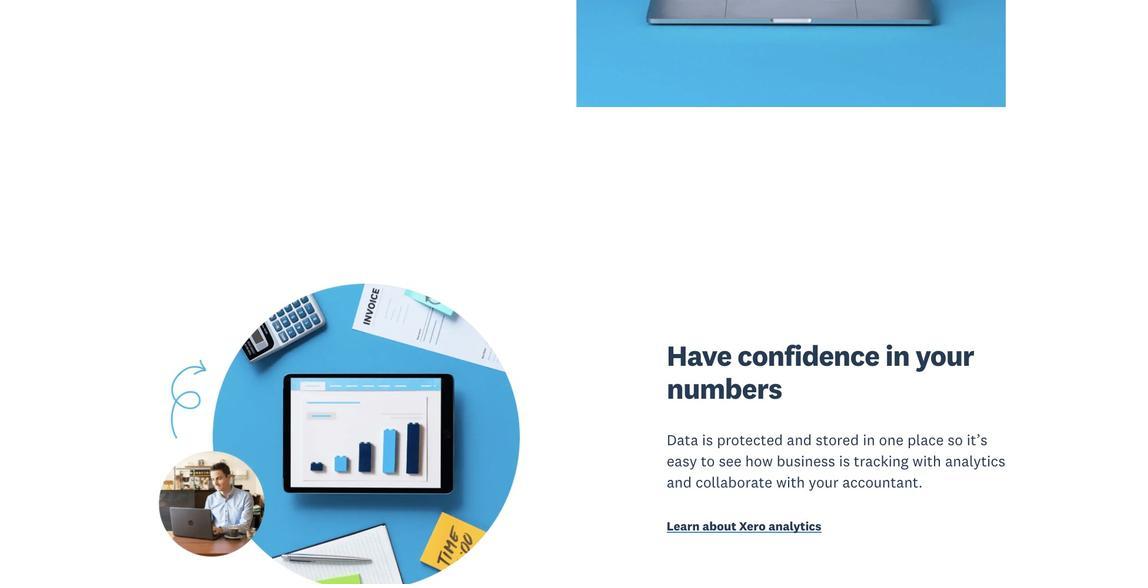 Task type: describe. For each thing, give the bounding box(es) containing it.
business
[[777, 452, 836, 471]]

1 vertical spatial and
[[667, 474, 692, 492]]

have
[[667, 338, 732, 374]]

numbers
[[667, 371, 783, 407]]

learn about xero analytics link
[[667, 519, 1006, 537]]

analytics inside 'data is protected and stored in one place so it's easy to see how business is tracking with analytics and collaborate with your accountant.'
[[946, 452, 1006, 471]]

in inside have confidence in your numbers
[[886, 338, 910, 374]]

0 vertical spatial is
[[703, 431, 714, 450]]

protected
[[717, 431, 784, 450]]

see
[[719, 452, 742, 471]]

stored
[[816, 431, 860, 450]]

about
[[703, 519, 737, 535]]

to
[[701, 452, 715, 471]]

1 horizontal spatial is
[[840, 452, 851, 471]]



Task type: locate. For each thing, give the bounding box(es) containing it.
is up to
[[703, 431, 714, 450]]

collaborate
[[696, 474, 773, 492]]

0 horizontal spatial and
[[667, 474, 692, 492]]

0 vertical spatial in
[[886, 338, 910, 374]]

the xero dashboard shows today's bank balance and the number of bank transactions ready to be reconciled. image
[[577, 0, 1006, 107]]

0 horizontal spatial in
[[863, 431, 876, 450]]

in
[[886, 338, 910, 374], [863, 431, 876, 450]]

analytics
[[946, 452, 1006, 471], [769, 519, 822, 535]]

in inside 'data is protected and stored in one place so it's easy to see how business is tracking with analytics and collaborate with your accountant.'
[[863, 431, 876, 450]]

accountant.
[[843, 474, 923, 492]]

easy
[[667, 452, 698, 471]]

your
[[916, 338, 975, 374], [809, 474, 839, 492]]

analytics right xero
[[769, 519, 822, 535]]

1 horizontal spatial with
[[913, 452, 942, 471]]

your inside have confidence in your numbers
[[916, 338, 975, 374]]

1 vertical spatial analytics
[[769, 519, 822, 535]]

0 horizontal spatial analytics
[[769, 519, 822, 535]]

so
[[948, 431, 964, 450]]

with
[[913, 452, 942, 471], [777, 474, 806, 492]]

0 horizontal spatial your
[[809, 474, 839, 492]]

1 vertical spatial is
[[840, 452, 851, 471]]

a business owner checks on cash flow and invoices payment on their laptop. image
[[124, 223, 554, 585]]

one
[[880, 431, 904, 450]]

0 horizontal spatial is
[[703, 431, 714, 450]]

0 vertical spatial analytics
[[946, 452, 1006, 471]]

confidence
[[738, 338, 880, 374]]

with down place
[[913, 452, 942, 471]]

data is protected and stored in one place so it's easy to see how business is tracking with analytics and collaborate with your accountant.
[[667, 431, 1006, 492]]

1 vertical spatial with
[[777, 474, 806, 492]]

learn about xero analytics
[[667, 519, 822, 535]]

1 horizontal spatial and
[[787, 431, 812, 450]]

and
[[787, 431, 812, 450], [667, 474, 692, 492]]

1 horizontal spatial analytics
[[946, 452, 1006, 471]]

1 horizontal spatial in
[[886, 338, 910, 374]]

your inside 'data is protected and stored in one place so it's easy to see how business is tracking with analytics and collaborate with your accountant.'
[[809, 474, 839, 492]]

0 vertical spatial your
[[916, 338, 975, 374]]

data
[[667, 431, 699, 450]]

tracking
[[854, 452, 909, 471]]

1 vertical spatial in
[[863, 431, 876, 450]]

it's
[[967, 431, 988, 450]]

have confidence in your numbers
[[667, 338, 975, 407]]

1 horizontal spatial your
[[916, 338, 975, 374]]

learn
[[667, 519, 700, 535]]

xero
[[740, 519, 766, 535]]

0 vertical spatial with
[[913, 452, 942, 471]]

how
[[746, 452, 773, 471]]

and up business
[[787, 431, 812, 450]]

place
[[908, 431, 944, 450]]

is
[[703, 431, 714, 450], [840, 452, 851, 471]]

1 vertical spatial your
[[809, 474, 839, 492]]

analytics down it's
[[946, 452, 1006, 471]]

with down business
[[777, 474, 806, 492]]

0 vertical spatial and
[[787, 431, 812, 450]]

and down easy
[[667, 474, 692, 492]]

is down stored
[[840, 452, 851, 471]]

0 horizontal spatial with
[[777, 474, 806, 492]]



Task type: vqa. For each thing, say whether or not it's contained in the screenshot.
confidence
yes



